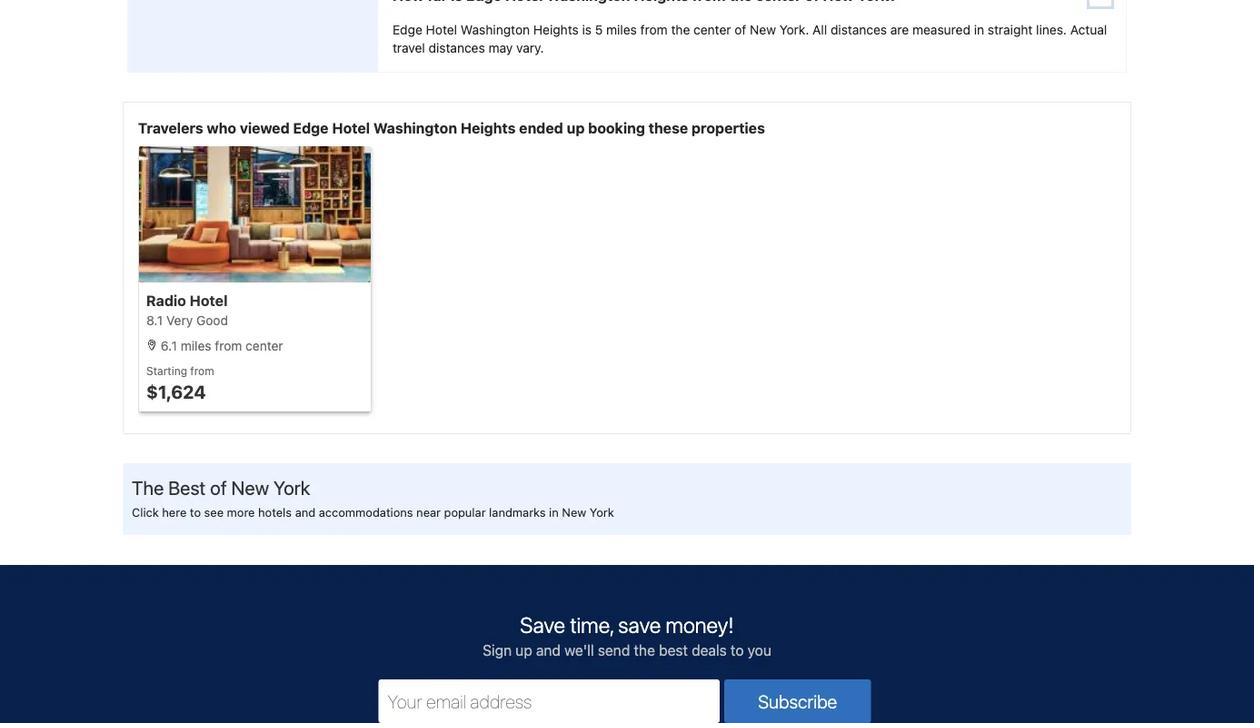Task type: describe. For each thing, give the bounding box(es) containing it.
6.1
[[161, 339, 177, 354]]

5
[[595, 22, 603, 37]]

hotels
[[258, 506, 292, 520]]

0 horizontal spatial new
[[231, 477, 269, 500]]

1 horizontal spatial from
[[215, 339, 242, 354]]

1 horizontal spatial york
[[590, 506, 614, 520]]

radio hotel 8.1 very good
[[146, 292, 228, 328]]

travel
[[393, 41, 425, 56]]

who
[[207, 120, 237, 137]]

and inside save time, save money! sign up and we'll send the best deals to you
[[536, 643, 561, 660]]

vary.
[[517, 41, 544, 56]]

deals
[[692, 643, 727, 660]]

viewed
[[240, 120, 290, 137]]

more
[[227, 506, 255, 520]]

new inside edge hotel washington heights is 5 miles from the center of new york. all distances are measured in straight lines. actual travel distances may vary.
[[750, 22, 777, 37]]

money!
[[666, 613, 735, 638]]

we'll
[[565, 643, 594, 660]]

in inside edge hotel washington heights is 5 miles from the center of new york. all distances are measured in straight lines. actual travel distances may vary.
[[975, 22, 985, 37]]

and inside the best of new york click here to see more hotels and accommodations near popular landmarks in new york
[[295, 506, 316, 520]]

is
[[582, 22, 592, 37]]

all
[[813, 22, 828, 37]]

may
[[489, 41, 513, 56]]

6.1 miles from center
[[157, 339, 283, 354]]

popular
[[444, 506, 486, 520]]

send
[[598, 643, 630, 660]]

actual
[[1071, 22, 1108, 37]]

these
[[649, 120, 689, 137]]

york.
[[780, 22, 810, 37]]

starting from $1,624
[[146, 365, 214, 402]]

starting
[[146, 365, 187, 377]]

measured
[[913, 22, 971, 37]]

save time, save money! sign up and we'll send the best deals to you
[[483, 613, 772, 660]]

washington inside edge hotel washington heights is 5 miles from the center of new york. all distances are measured in straight lines. actual travel distances may vary.
[[461, 22, 530, 37]]

of inside the best of new york click here to see more hotels and accommodations near popular landmarks in new york
[[210, 477, 227, 500]]

hotel for radio
[[190, 292, 228, 310]]

see
[[204, 506, 224, 520]]

to inside save time, save money! sign up and we'll send the best deals to you
[[731, 643, 744, 660]]

travelers
[[138, 120, 203, 137]]

heights inside edge hotel washington heights is 5 miles from the center of new york. all distances are measured in straight lines. actual travel distances may vary.
[[534, 22, 579, 37]]

up inside save time, save money! sign up and we'll send the best deals to you
[[516, 643, 533, 660]]

the inside save time, save money! sign up and we'll send the best deals to you
[[634, 643, 656, 660]]

near
[[417, 506, 441, 520]]

0 horizontal spatial york
[[274, 477, 310, 500]]

booking
[[589, 120, 646, 137]]



Task type: locate. For each thing, give the bounding box(es) containing it.
to inside the best of new york click here to see more hotels and accommodations near popular landmarks in new york
[[190, 506, 201, 520]]

0 vertical spatial distances
[[831, 22, 888, 37]]

miles
[[607, 22, 637, 37], [181, 339, 211, 354]]

1 vertical spatial edge
[[293, 120, 329, 137]]

1 vertical spatial center
[[246, 339, 283, 354]]

miles inside edge hotel washington heights is 5 miles from the center of new york. all distances are measured in straight lines. actual travel distances may vary.
[[607, 22, 637, 37]]

from inside starting from $1,624
[[190, 365, 214, 377]]

1 horizontal spatial heights
[[534, 22, 579, 37]]

ended
[[519, 120, 564, 137]]

0 vertical spatial to
[[190, 506, 201, 520]]

0 vertical spatial york
[[274, 477, 310, 500]]

edge hotel washington heights is 5 miles from the center of new york. all distances are measured in straight lines. actual travel distances may vary.
[[393, 22, 1108, 56]]

are
[[891, 22, 910, 37]]

1 horizontal spatial distances
[[831, 22, 888, 37]]

to left you
[[731, 643, 744, 660]]

the right 5 at the left of page
[[672, 22, 691, 37]]

from right 5 at the left of page
[[641, 22, 668, 37]]

click
[[132, 506, 159, 520]]

center inside edge hotel washington heights is 5 miles from the center of new york. all distances are measured in straight lines. actual travel distances may vary.
[[694, 22, 732, 37]]

heights
[[534, 22, 579, 37], [461, 120, 516, 137]]

radio
[[146, 292, 186, 310]]

distances right all
[[831, 22, 888, 37]]

0 horizontal spatial miles
[[181, 339, 211, 354]]

0 horizontal spatial hotel
[[190, 292, 228, 310]]

the
[[132, 477, 164, 500]]

1 vertical spatial miles
[[181, 339, 211, 354]]

0 vertical spatial center
[[694, 22, 732, 37]]

8.1 very
[[146, 313, 193, 328]]

time,
[[571, 613, 614, 638]]

0 vertical spatial in
[[975, 22, 985, 37]]

1 horizontal spatial center
[[694, 22, 732, 37]]

new
[[750, 22, 777, 37], [231, 477, 269, 500], [562, 506, 587, 520]]

best
[[659, 643, 688, 660]]

0 horizontal spatial center
[[246, 339, 283, 354]]

1 vertical spatial to
[[731, 643, 744, 660]]

0 horizontal spatial from
[[190, 365, 214, 377]]

1 vertical spatial up
[[516, 643, 533, 660]]

center
[[694, 22, 732, 37], [246, 339, 283, 354]]

0 vertical spatial washington
[[461, 22, 530, 37]]

0 horizontal spatial and
[[295, 506, 316, 520]]

1 vertical spatial york
[[590, 506, 614, 520]]

up right sign
[[516, 643, 533, 660]]

0 horizontal spatial washington
[[374, 120, 457, 137]]

hotel inside edge hotel washington heights is 5 miles from the center of new york. all distances are measured in straight lines. actual travel distances may vary.
[[426, 22, 458, 37]]

distances
[[831, 22, 888, 37], [429, 41, 485, 56]]

edge
[[393, 22, 423, 37], [293, 120, 329, 137]]

from inside edge hotel washington heights is 5 miles from the center of new york. all distances are measured in straight lines. actual travel distances may vary.
[[641, 22, 668, 37]]

0 horizontal spatial heights
[[461, 120, 516, 137]]

1 vertical spatial from
[[215, 339, 242, 354]]

and
[[295, 506, 316, 520], [536, 643, 561, 660]]

1 horizontal spatial and
[[536, 643, 561, 660]]

0 horizontal spatial in
[[549, 506, 559, 520]]

0 horizontal spatial up
[[516, 643, 533, 660]]

properties
[[692, 120, 766, 137]]

landmarks
[[489, 506, 546, 520]]

distances left may
[[429, 41, 485, 56]]

and right hotels
[[295, 506, 316, 520]]

best
[[168, 477, 206, 500]]

from
[[641, 22, 668, 37], [215, 339, 242, 354], [190, 365, 214, 377]]

0 vertical spatial and
[[295, 506, 316, 520]]

0 horizontal spatial the
[[634, 643, 656, 660]]

0 vertical spatial up
[[567, 120, 585, 137]]

save
[[619, 613, 661, 638]]

1 horizontal spatial in
[[975, 22, 985, 37]]

1 horizontal spatial of
[[735, 22, 747, 37]]

1 vertical spatial and
[[536, 643, 561, 660]]

travelers who viewed edge hotel washington heights ended up booking these properties
[[138, 120, 766, 137]]

of inside edge hotel washington heights is 5 miles from the center of new york. all distances are measured in straight lines. actual travel distances may vary.
[[735, 22, 747, 37]]

hotel inside radio hotel 8.1 very good
[[190, 292, 228, 310]]

washington up may
[[461, 22, 530, 37]]

1 vertical spatial of
[[210, 477, 227, 500]]

of left york.
[[735, 22, 747, 37]]

1 vertical spatial new
[[231, 477, 269, 500]]

in
[[975, 22, 985, 37], [549, 506, 559, 520]]

miles right "6.1"
[[181, 339, 211, 354]]

save
[[520, 613, 566, 638]]

1 vertical spatial the
[[634, 643, 656, 660]]

0 vertical spatial new
[[750, 22, 777, 37]]

0 vertical spatial the
[[672, 22, 691, 37]]

1 vertical spatial distances
[[429, 41, 485, 56]]

miles right 5 at the left of page
[[607, 22, 637, 37]]

edge up travel
[[393, 22, 423, 37]]

2 horizontal spatial new
[[750, 22, 777, 37]]

straight
[[988, 22, 1033, 37]]

2 horizontal spatial from
[[641, 22, 668, 37]]

heights left ended
[[461, 120, 516, 137]]

washington down travel
[[374, 120, 457, 137]]

1 horizontal spatial hotel
[[332, 120, 370, 137]]

0 vertical spatial edge
[[393, 22, 423, 37]]

edge inside edge hotel washington heights is 5 miles from the center of new york. all distances are measured in straight lines. actual travel distances may vary.
[[393, 22, 423, 37]]

Your email address email field
[[379, 680, 720, 724]]

up right ended
[[567, 120, 585, 137]]

new up more
[[231, 477, 269, 500]]

in inside the best of new york click here to see more hotels and accommodations near popular landmarks in new york
[[549, 506, 559, 520]]

1 vertical spatial heights
[[461, 120, 516, 137]]

york up hotels
[[274, 477, 310, 500]]

accommodations
[[319, 506, 413, 520]]

to
[[190, 506, 201, 520], [731, 643, 744, 660]]

0 horizontal spatial to
[[190, 506, 201, 520]]

2 vertical spatial hotel
[[190, 292, 228, 310]]

0 vertical spatial from
[[641, 22, 668, 37]]

1 vertical spatial in
[[549, 506, 559, 520]]

of up see
[[210, 477, 227, 500]]

from down 6.1 miles from center
[[190, 365, 214, 377]]

2 vertical spatial new
[[562, 506, 587, 520]]

lines.
[[1037, 22, 1068, 37]]

the
[[672, 22, 691, 37], [634, 643, 656, 660]]

in left straight
[[975, 22, 985, 37]]

$1,624
[[146, 381, 206, 402]]

new right landmarks
[[562, 506, 587, 520]]

heights left is
[[534, 22, 579, 37]]

1 horizontal spatial to
[[731, 643, 744, 660]]

the best of new york click here to see more hotels and accommodations near popular landmarks in new york
[[132, 477, 614, 520]]

1 vertical spatial hotel
[[332, 120, 370, 137]]

you
[[748, 643, 772, 660]]

here
[[162, 506, 187, 520]]

1 horizontal spatial edge
[[393, 22, 423, 37]]

1 horizontal spatial up
[[567, 120, 585, 137]]

edge right viewed on the left
[[293, 120, 329, 137]]

the down save
[[634, 643, 656, 660]]

good
[[196, 313, 228, 328]]

1 horizontal spatial miles
[[607, 22, 637, 37]]

hotel
[[426, 22, 458, 37], [332, 120, 370, 137], [190, 292, 228, 310]]

of
[[735, 22, 747, 37], [210, 477, 227, 500]]

0 horizontal spatial distances
[[429, 41, 485, 56]]

washington
[[461, 22, 530, 37], [374, 120, 457, 137]]

0 horizontal spatial edge
[[293, 120, 329, 137]]

2 horizontal spatial hotel
[[426, 22, 458, 37]]

1 vertical spatial washington
[[374, 120, 457, 137]]

subscribe button
[[725, 680, 872, 724]]

and down the save
[[536, 643, 561, 660]]

0 vertical spatial hotel
[[426, 22, 458, 37]]

1 horizontal spatial washington
[[461, 22, 530, 37]]

the inside edge hotel washington heights is 5 miles from the center of new york. all distances are measured in straight lines. actual travel distances may vary.
[[672, 22, 691, 37]]

york
[[274, 477, 310, 500], [590, 506, 614, 520]]

from down good
[[215, 339, 242, 354]]

sign
[[483, 643, 512, 660]]

in right landmarks
[[549, 506, 559, 520]]

0 vertical spatial heights
[[534, 22, 579, 37]]

up
[[567, 120, 585, 137], [516, 643, 533, 660]]

0 vertical spatial of
[[735, 22, 747, 37]]

2 vertical spatial from
[[190, 365, 214, 377]]

subscribe
[[759, 691, 838, 713]]

0 horizontal spatial of
[[210, 477, 227, 500]]

0 vertical spatial miles
[[607, 22, 637, 37]]

1 horizontal spatial the
[[672, 22, 691, 37]]

to left see
[[190, 506, 201, 520]]

new left york.
[[750, 22, 777, 37]]

1 horizontal spatial new
[[562, 506, 587, 520]]

hotel for edge
[[426, 22, 458, 37]]

york right landmarks
[[590, 506, 614, 520]]



Task type: vqa. For each thing, say whether or not it's contained in the screenshot.
From within the Starting from $1,624
yes



